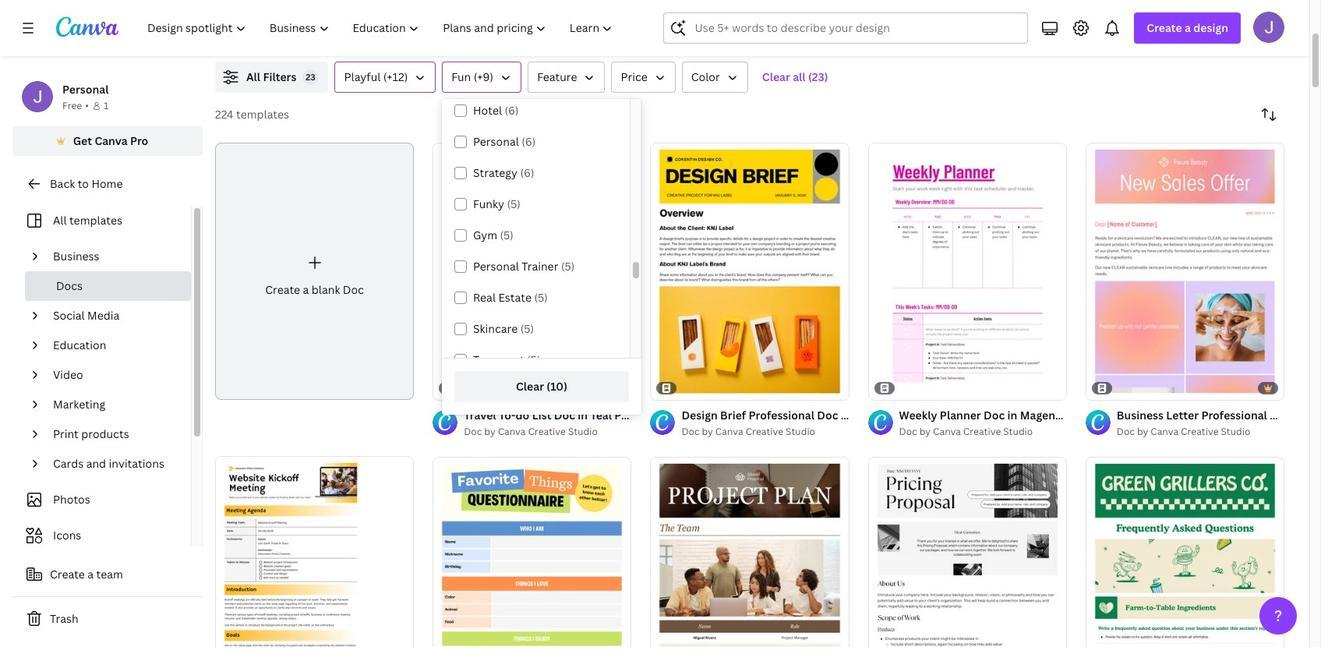 Task type: describe. For each thing, give the bounding box(es) containing it.
clear (10)
[[516, 379, 568, 394]]

travel to-do list doc in teal pastel green pastel purple vibrant professional style image
[[433, 143, 632, 400]]

all filters
[[246, 69, 297, 84]]

create a design button
[[1135, 12, 1242, 44]]

icons link
[[22, 521, 182, 551]]

get canva pro button
[[12, 126, 203, 156]]

price
[[621, 69, 648, 84]]

doc by canva creative studio for doc by canva creative studio link associated with pricing proposal professional doc in white black grey sleek monochrome style image
[[900, 425, 1034, 438]]

create a team button
[[12, 559, 203, 590]]

funky
[[473, 197, 505, 211]]

doc by canva creative studio link for pricing proposal professional doc in white black grey sleek monochrome style image
[[900, 424, 1067, 440]]

canva for weekly planner doc in magenta light pink vibrant professional style image
[[934, 425, 962, 438]]

doc by canva creative studio for doc by canva creative studio link associated with "food & restaurant faqs doc in green cream yellow bold nostalgia style" image
[[1117, 425, 1251, 438]]

a for team
[[88, 567, 94, 582]]

studio for favorite things questionnaire doc in blue orange green playful style image
[[568, 425, 598, 438]]

doc by canva creative studio for project plan professional doc in dark brown brown light brown traditional corporate style image's doc by canva creative studio link
[[682, 425, 816, 438]]

by for doc by canva creative studio link associated with pricing proposal professional doc in white black grey sleek monochrome style image
[[920, 425, 931, 438]]

doc for business letter professional doc in salmon light blue gradients style image
[[1117, 425, 1135, 438]]

(23)
[[809, 69, 829, 84]]

free •
[[62, 99, 89, 112]]

studio for "food & restaurant faqs doc in green cream yellow bold nostalgia style" image
[[1222, 425, 1251, 438]]

media
[[87, 308, 120, 323]]

weekly planner doc in magenta light pink vibrant professional style image
[[868, 143, 1067, 400]]

templates for all templates
[[69, 213, 122, 228]]

cards
[[53, 456, 84, 471]]

business
[[53, 249, 99, 264]]

feature
[[537, 69, 577, 84]]

business link
[[47, 242, 182, 271]]

strategy
[[473, 165, 518, 180]]

(6) for strategy (6)
[[520, 165, 535, 180]]

(5) right estate
[[535, 290, 548, 305]]

strategy (6)
[[473, 165, 535, 180]]

business letter professional doc in salmon light blue gradients style image
[[1086, 143, 1285, 400]]

photos link
[[22, 485, 182, 515]]

a for design
[[1185, 20, 1192, 35]]

doc for weekly planner doc in magenta light pink vibrant professional style image
[[900, 425, 918, 438]]

create a design
[[1147, 20, 1229, 35]]

design brief professional doc in yellow black grey bold modern style image
[[651, 143, 850, 400]]

marketing
[[53, 397, 105, 412]]

clear all (23) button
[[755, 62, 837, 93]]

(5) for transport (5)
[[527, 352, 541, 367]]

print
[[53, 427, 79, 441]]

back to home
[[50, 176, 123, 191]]

Sort by button
[[1254, 99, 1285, 130]]

(5) for skincare (5)
[[521, 321, 534, 336]]

home
[[92, 176, 123, 191]]

color button
[[682, 62, 749, 93]]

docs
[[56, 278, 83, 293]]

canva for the travel to-do list doc in teal pastel green pastel purple vibrant professional style image
[[498, 425, 526, 438]]

personal (6)
[[473, 134, 536, 149]]

transport (5)
[[473, 352, 541, 367]]

social media link
[[47, 301, 182, 331]]

education link
[[47, 331, 182, 360]]

playful
[[344, 69, 381, 84]]

(6) for hotel (6)
[[505, 103, 519, 118]]

feature button
[[528, 62, 606, 93]]

invitations
[[109, 456, 164, 471]]

fun (+9)
[[452, 69, 494, 84]]

project plan professional doc in dark brown brown light brown traditional corporate style image
[[651, 457, 850, 647]]

free
[[62, 99, 82, 112]]

education
[[53, 338, 106, 352]]

creative for doc by canva creative studio link corresponding to favorite things questionnaire doc in blue orange green playful style image
[[528, 425, 566, 438]]

cards and invitations
[[53, 456, 164, 471]]

team
[[96, 567, 123, 582]]

templates for 224 templates
[[236, 107, 289, 122]]

kickoff meeting doc in orange black white professional gradients style image
[[215, 456, 414, 647]]

print products
[[53, 427, 129, 441]]

real
[[473, 290, 496, 305]]

gym (5)
[[473, 228, 514, 243]]

personal trainer (5)
[[473, 259, 575, 274]]

create a team
[[50, 567, 123, 582]]

personal for personal trainer (5)
[[473, 259, 519, 274]]

23
[[306, 71, 316, 83]]

personal for personal (6)
[[473, 134, 519, 149]]

1
[[104, 99, 109, 112]]

create for create a design
[[1147, 20, 1183, 35]]

color
[[692, 69, 720, 84]]

fun (+9) button
[[442, 62, 522, 93]]

clear all (23)
[[763, 69, 829, 84]]

•
[[85, 99, 89, 112]]

trash link
[[12, 604, 203, 635]]

(5) right trainer
[[561, 259, 575, 274]]

fun
[[452, 69, 471, 84]]

pro
[[130, 133, 148, 148]]

(5) for gym (5)
[[500, 228, 514, 243]]

clear for clear (10)
[[516, 379, 544, 394]]

social
[[53, 308, 85, 323]]

marketing link
[[47, 390, 182, 420]]

(5) for funky (5)
[[507, 197, 521, 211]]

favorite things questionnaire doc in blue orange green playful style image
[[433, 457, 632, 647]]

doc by canva creative studio link for "food & restaurant faqs doc in green cream yellow bold nostalgia style" image
[[1117, 424, 1285, 440]]

23 filter options selected element
[[303, 69, 319, 85]]

(+9)
[[474, 69, 494, 84]]

all
[[793, 69, 806, 84]]

trash
[[50, 611, 78, 626]]



Task type: vqa. For each thing, say whether or not it's contained in the screenshot.
Transport
yes



Task type: locate. For each thing, give the bounding box(es) containing it.
studio for pricing proposal professional doc in white black grey sleek monochrome style image
[[1004, 425, 1034, 438]]

trainer
[[522, 259, 559, 274]]

0 vertical spatial create
[[1147, 20, 1183, 35]]

Search search field
[[695, 13, 1019, 43]]

icons
[[53, 528, 81, 543]]

224 templates
[[215, 107, 289, 122]]

(5) up clear (10)
[[527, 352, 541, 367]]

templates
[[236, 107, 289, 122], [69, 213, 122, 228]]

templates down back to home
[[69, 213, 122, 228]]

photos
[[53, 492, 90, 507]]

1 vertical spatial a
[[303, 282, 309, 297]]

transport
[[473, 352, 525, 367]]

all templates
[[53, 213, 122, 228]]

create inside create a design dropdown button
[[1147, 20, 1183, 35]]

2 by from the left
[[702, 425, 714, 438]]

0 horizontal spatial a
[[88, 567, 94, 582]]

a inside dropdown button
[[1185, 20, 1192, 35]]

1 by from the left
[[485, 425, 496, 438]]

3 doc by canva creative studio from the left
[[900, 425, 1034, 438]]

get canva pro
[[73, 133, 148, 148]]

playful (+12)
[[344, 69, 408, 84]]

(6) right "hotel" in the left top of the page
[[505, 103, 519, 118]]

2 horizontal spatial create
[[1147, 20, 1183, 35]]

a left team
[[88, 567, 94, 582]]

doc by canva creative studio link
[[464, 424, 632, 440], [682, 424, 850, 440], [900, 424, 1067, 440], [1117, 424, 1285, 440]]

2 doc by canva creative studio link from the left
[[682, 424, 850, 440]]

personal down hotel (6)
[[473, 134, 519, 149]]

2 vertical spatial a
[[88, 567, 94, 582]]

by
[[485, 425, 496, 438], [702, 425, 714, 438], [920, 425, 931, 438], [1138, 425, 1149, 438]]

canva for the design brief professional doc in yellow black grey bold modern style 'image'
[[716, 425, 744, 438]]

top level navigation element
[[137, 12, 627, 44]]

0 horizontal spatial templates
[[69, 213, 122, 228]]

hotel
[[473, 103, 502, 118]]

blank
[[312, 282, 340, 297]]

personal up •
[[62, 82, 109, 97]]

1 doc by canva creative studio from the left
[[464, 425, 598, 438]]

1 horizontal spatial clear
[[763, 69, 791, 84]]

jacob simon image
[[1254, 12, 1285, 43]]

print products link
[[47, 420, 182, 449]]

1 vertical spatial clear
[[516, 379, 544, 394]]

(10)
[[547, 379, 568, 394]]

1 creative from the left
[[528, 425, 566, 438]]

studio
[[568, 425, 598, 438], [786, 425, 816, 438], [1004, 425, 1034, 438], [1222, 425, 1251, 438]]

(5) right the "gym"
[[500, 228, 514, 243]]

4 doc by canva creative studio from the left
[[1117, 425, 1251, 438]]

all templates link
[[22, 206, 182, 236]]

2 doc by canva creative studio from the left
[[682, 425, 816, 438]]

1 vertical spatial all
[[53, 213, 67, 228]]

2 vertical spatial personal
[[473, 259, 519, 274]]

by for doc by canva creative studio link associated with "food & restaurant faqs doc in green cream yellow bold nostalgia style" image
[[1138, 425, 1149, 438]]

a left blank
[[303, 282, 309, 297]]

clear inside clear (10) button
[[516, 379, 544, 394]]

estate
[[499, 290, 532, 305]]

4 by from the left
[[1138, 425, 1149, 438]]

clear for clear all (23)
[[763, 69, 791, 84]]

personal for personal
[[62, 82, 109, 97]]

back to home link
[[12, 168, 203, 200]]

1 doc by canva creative studio link from the left
[[464, 424, 632, 440]]

doc
[[343, 282, 364, 297], [464, 425, 482, 438], [682, 425, 700, 438], [900, 425, 918, 438], [1117, 425, 1135, 438]]

products
[[81, 427, 129, 441]]

1 horizontal spatial a
[[303, 282, 309, 297]]

clear (10) button
[[455, 371, 629, 402]]

1 vertical spatial templates
[[69, 213, 122, 228]]

all
[[246, 69, 261, 84], [53, 213, 67, 228]]

4 studio from the left
[[1222, 425, 1251, 438]]

0 vertical spatial personal
[[62, 82, 109, 97]]

(+12)
[[383, 69, 408, 84]]

skincare (5)
[[473, 321, 534, 336]]

create for create a team
[[50, 567, 85, 582]]

create
[[1147, 20, 1183, 35], [265, 282, 300, 297], [50, 567, 85, 582]]

creative
[[528, 425, 566, 438], [746, 425, 784, 438], [964, 425, 1002, 438], [1182, 425, 1219, 438]]

canva inside button
[[95, 133, 128, 148]]

clear left all
[[763, 69, 791, 84]]

create left blank
[[265, 282, 300, 297]]

doc by canva creative studio
[[464, 425, 598, 438], [682, 425, 816, 438], [900, 425, 1034, 438], [1117, 425, 1251, 438]]

pricing proposal professional doc in white black grey sleek monochrome style image
[[868, 457, 1067, 647]]

0 vertical spatial clear
[[763, 69, 791, 84]]

None search field
[[664, 12, 1029, 44]]

food & restaurant faqs doc in green cream yellow bold nostalgia style image
[[1086, 457, 1285, 647]]

funky (5)
[[473, 197, 521, 211]]

all left the filters
[[246, 69, 261, 84]]

(5) right funky
[[507, 197, 521, 211]]

2 horizontal spatial a
[[1185, 20, 1192, 35]]

clear left (10)
[[516, 379, 544, 394]]

1 horizontal spatial all
[[246, 69, 261, 84]]

(5)
[[507, 197, 521, 211], [500, 228, 514, 243], [561, 259, 575, 274], [535, 290, 548, 305], [521, 321, 534, 336], [527, 352, 541, 367]]

4 creative from the left
[[1182, 425, 1219, 438]]

doc by canva creative studio link for project plan professional doc in dark brown brown light brown traditional corporate style image
[[682, 424, 850, 440]]

cards and invitations link
[[47, 449, 182, 479]]

3 doc by canva creative studio link from the left
[[900, 424, 1067, 440]]

3 studio from the left
[[1004, 425, 1034, 438]]

1 studio from the left
[[568, 425, 598, 438]]

2 studio from the left
[[786, 425, 816, 438]]

social media
[[53, 308, 120, 323]]

0 vertical spatial (6)
[[505, 103, 519, 118]]

skincare
[[473, 321, 518, 336]]

create inside create a blank doc element
[[265, 282, 300, 297]]

creative for doc by canva creative studio link associated with pricing proposal professional doc in white black grey sleek monochrome style image
[[964, 425, 1002, 438]]

personal
[[62, 82, 109, 97], [473, 134, 519, 149], [473, 259, 519, 274]]

doc for the travel to-do list doc in teal pastel green pastel purple vibrant professional style image
[[464, 425, 482, 438]]

filters
[[263, 69, 297, 84]]

all down back
[[53, 213, 67, 228]]

3 creative from the left
[[964, 425, 1002, 438]]

0 vertical spatial all
[[246, 69, 261, 84]]

create down icons at the left of page
[[50, 567, 85, 582]]

price button
[[612, 62, 676, 93]]

all for all templates
[[53, 213, 67, 228]]

gym
[[473, 228, 498, 243]]

back
[[50, 176, 75, 191]]

224
[[215, 107, 234, 122]]

(5) right skincare
[[521, 321, 534, 336]]

create a blank doc
[[265, 282, 364, 297]]

(6)
[[505, 103, 519, 118], [522, 134, 536, 149], [520, 165, 535, 180]]

(6) right strategy
[[520, 165, 535, 180]]

design
[[1194, 20, 1229, 35]]

clear inside clear all (23) 'button'
[[763, 69, 791, 84]]

3 by from the left
[[920, 425, 931, 438]]

create left "design"
[[1147, 20, 1183, 35]]

by for project plan professional doc in dark brown brown light brown traditional corporate style image's doc by canva creative studio link
[[702, 425, 714, 438]]

0 vertical spatial a
[[1185, 20, 1192, 35]]

creative for project plan professional doc in dark brown brown light brown traditional corporate style image's doc by canva creative studio link
[[746, 425, 784, 438]]

create a blank doc element
[[215, 143, 414, 400]]

4 doc by canva creative studio link from the left
[[1117, 424, 1285, 440]]

personal down gym (5)
[[473, 259, 519, 274]]

(6) for personal (6)
[[522, 134, 536, 149]]

canva for business letter professional doc in salmon light blue gradients style image
[[1151, 425, 1179, 438]]

create for create a blank doc
[[265, 282, 300, 297]]

and
[[86, 456, 106, 471]]

get
[[73, 133, 92, 148]]

0 horizontal spatial clear
[[516, 379, 544, 394]]

doc by canva creative studio link for favorite things questionnaire doc in blue orange green playful style image
[[464, 424, 632, 440]]

video
[[53, 367, 83, 382]]

all for all filters
[[246, 69, 261, 84]]

(6) up strategy (6)
[[522, 134, 536, 149]]

0 vertical spatial templates
[[236, 107, 289, 122]]

1 horizontal spatial create
[[265, 282, 300, 297]]

a left "design"
[[1185, 20, 1192, 35]]

create inside create a team button
[[50, 567, 85, 582]]

1 vertical spatial create
[[265, 282, 300, 297]]

a inside button
[[88, 567, 94, 582]]

2 vertical spatial create
[[50, 567, 85, 582]]

2 vertical spatial (6)
[[520, 165, 535, 180]]

1 horizontal spatial templates
[[236, 107, 289, 122]]

a for blank
[[303, 282, 309, 297]]

0 horizontal spatial create
[[50, 567, 85, 582]]

hotel (6)
[[473, 103, 519, 118]]

0 horizontal spatial all
[[53, 213, 67, 228]]

doc by canva creative studio for doc by canva creative studio link corresponding to favorite things questionnaire doc in blue orange green playful style image
[[464, 425, 598, 438]]

creative for doc by canva creative studio link associated with "food & restaurant faqs doc in green cream yellow bold nostalgia style" image
[[1182, 425, 1219, 438]]

create a blank doc link
[[215, 143, 414, 400]]

by for doc by canva creative studio link corresponding to favorite things questionnaire doc in blue orange green playful style image
[[485, 425, 496, 438]]

clear
[[763, 69, 791, 84], [516, 379, 544, 394]]

1 vertical spatial personal
[[473, 134, 519, 149]]

studio for project plan professional doc in dark brown brown light brown traditional corporate style image
[[786, 425, 816, 438]]

2 creative from the left
[[746, 425, 784, 438]]

to
[[78, 176, 89, 191]]

templates right 224
[[236, 107, 289, 122]]

1 vertical spatial (6)
[[522, 134, 536, 149]]

real estate (5)
[[473, 290, 548, 305]]

doc for the design brief professional doc in yellow black grey bold modern style 'image'
[[682, 425, 700, 438]]

video link
[[47, 360, 182, 390]]

playful (+12) button
[[335, 62, 436, 93]]



